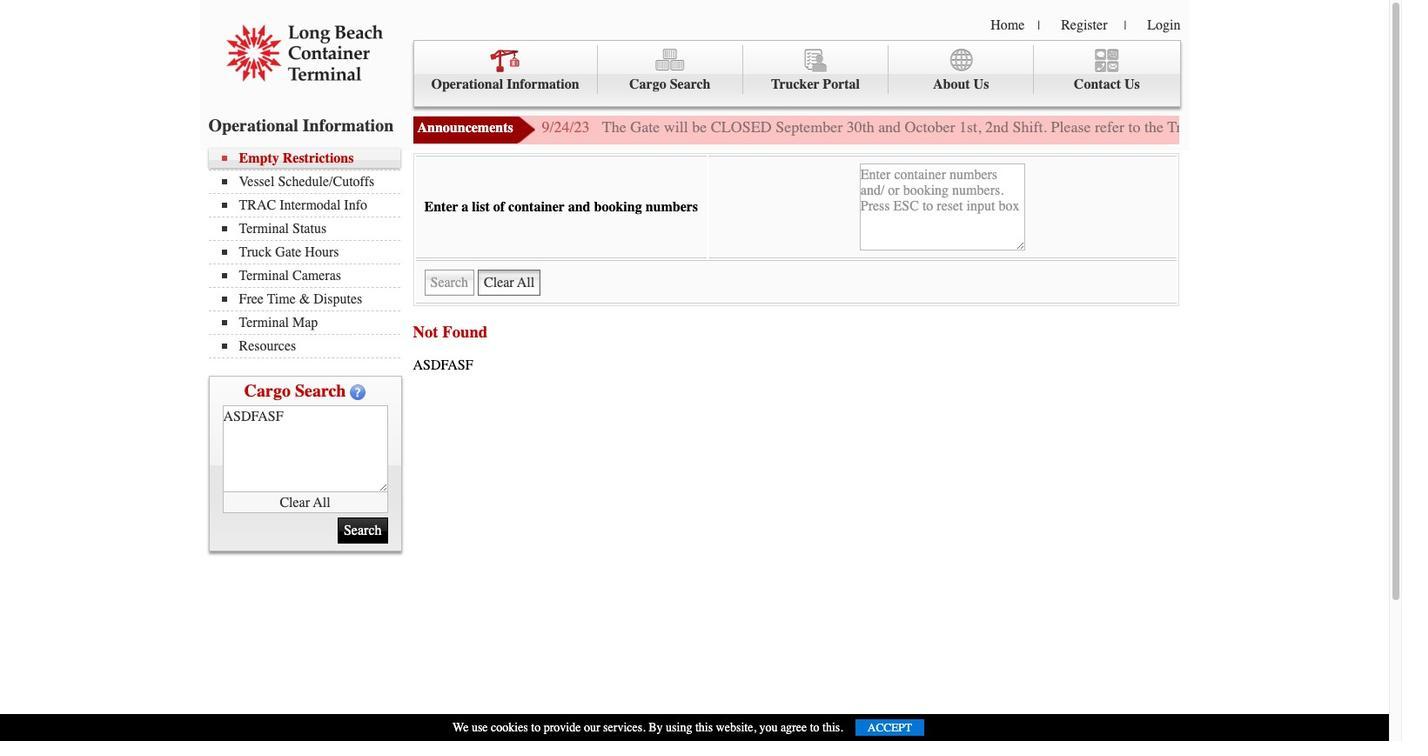 Task type: locate. For each thing, give the bounding box(es) containing it.
free
[[239, 292, 264, 307]]

information
[[507, 77, 580, 92], [303, 116, 394, 136]]

0 horizontal spatial hours
[[305, 245, 339, 260]]

1 horizontal spatial truck
[[1168, 118, 1205, 137]]

1 horizontal spatial us
[[1125, 77, 1141, 92]]

2nd
[[986, 118, 1009, 137]]

will
[[664, 118, 688, 137]]

terminal map link
[[222, 315, 400, 331]]

shift.
[[1013, 118, 1048, 137]]

0 vertical spatial truck
[[1168, 118, 1205, 137]]

disputes
[[314, 292, 362, 307]]

1 horizontal spatial |
[[1125, 18, 1127, 33]]

1 vertical spatial search
[[295, 381, 346, 401]]

truck
[[1168, 118, 1205, 137], [239, 245, 272, 260]]

hours up cameras
[[305, 245, 339, 260]]

0 vertical spatial operational
[[431, 77, 503, 92]]

1 vertical spatial hours
[[305, 245, 339, 260]]

0 horizontal spatial operational information
[[209, 116, 394, 136]]

cargo
[[630, 77, 667, 92], [244, 381, 291, 401]]

accept
[[868, 722, 912, 735]]

web
[[1284, 118, 1311, 137]]

schedule/cutoffs
[[278, 174, 375, 190]]

we use cookies to provide our services. by using this website, you agree to this.
[[453, 721, 844, 736]]

about us link
[[889, 45, 1035, 94]]

numbers
[[646, 199, 698, 215]]

operational
[[431, 77, 503, 92], [209, 116, 299, 136]]

1 vertical spatial truck
[[239, 245, 272, 260]]

0 horizontal spatial information
[[303, 116, 394, 136]]

0 horizontal spatial search
[[295, 381, 346, 401]]

information up restrictions
[[303, 116, 394, 136]]

truck down "trac"
[[239, 245, 272, 260]]

0 horizontal spatial menu bar
[[209, 149, 409, 359]]

1 horizontal spatial and
[[879, 118, 901, 137]]

cookies
[[491, 721, 528, 736]]

0 horizontal spatial and
[[568, 199, 591, 215]]

2 vertical spatial terminal
[[239, 315, 289, 331]]

1 horizontal spatial information
[[507, 77, 580, 92]]

None submit
[[424, 270, 475, 296], [338, 518, 388, 544], [424, 270, 475, 296], [338, 518, 388, 544]]

hours inside empty restrictions vessel schedule/cutoffs trac intermodal info terminal status truck gate hours terminal cameras free time & disputes terminal map resources
[[305, 245, 339, 260]]

truck inside empty restrictions vessel schedule/cutoffs trac intermodal info terminal status truck gate hours terminal cameras free time & disputes terminal map resources
[[239, 245, 272, 260]]

gate
[[631, 118, 660, 137], [1209, 118, 1238, 137], [275, 245, 302, 260]]

us inside "link"
[[1125, 77, 1141, 92]]

terminal down "trac"
[[239, 221, 289, 237]]

None button
[[478, 270, 541, 296]]

and right 30th
[[879, 118, 901, 137]]

status
[[293, 221, 327, 237]]

0 vertical spatial terminal
[[239, 221, 289, 237]]

trucker
[[771, 77, 820, 92]]

0 vertical spatial hours
[[1242, 118, 1280, 137]]

1 vertical spatial cargo
[[244, 381, 291, 401]]

0 horizontal spatial us
[[974, 77, 989, 92]]

and
[[879, 118, 901, 137], [568, 199, 591, 215]]

empty restrictions vessel schedule/cutoffs trac intermodal info terminal status truck gate hours terminal cameras free time & disputes terminal map resources
[[239, 151, 375, 354]]

truck gate hours link
[[222, 245, 400, 260]]

terminal up 'free'
[[239, 268, 289, 284]]

1 horizontal spatial hours
[[1242, 118, 1280, 137]]

free time & disputes link
[[222, 292, 400, 307]]

1st,
[[960, 118, 982, 137]]

info
[[344, 198, 367, 213]]

1 horizontal spatial gate
[[631, 118, 660, 137]]

us
[[974, 77, 989, 92], [1125, 77, 1141, 92]]

truck right the
[[1168, 118, 1205, 137]]

to
[[1129, 118, 1141, 137], [531, 721, 541, 736], [810, 721, 820, 736]]

cargo search up "will"
[[630, 77, 711, 92]]

0 vertical spatial information
[[507, 77, 580, 92]]

announcements
[[418, 120, 514, 136]]

you
[[760, 721, 778, 736]]

operational information up empty restrictions link
[[209, 116, 394, 136]]

to left provide at the bottom of page
[[531, 721, 541, 736]]

cargo search down "resources" link
[[244, 381, 346, 401]]

0 horizontal spatial operational
[[209, 116, 299, 136]]

us right contact
[[1125, 77, 1141, 92]]

terminal
[[239, 221, 289, 237], [239, 268, 289, 284], [239, 315, 289, 331]]

0 vertical spatial cargo search
[[630, 77, 711, 92]]

1 horizontal spatial search
[[670, 77, 711, 92]]

vessel schedule/cutoffs link
[[222, 174, 400, 190]]

operational inside menu bar
[[431, 77, 503, 92]]

trac intermodal info link
[[222, 198, 400, 213]]

|
[[1038, 18, 1041, 33], [1125, 18, 1127, 33]]

0 horizontal spatial |
[[1038, 18, 1041, 33]]

search down "resources" link
[[295, 381, 346, 401]]

by
[[649, 721, 663, 736]]

our
[[584, 721, 600, 736]]

vessel
[[239, 174, 275, 190]]

operational up announcements
[[431, 77, 503, 92]]

information up 9/24/23
[[507, 77, 580, 92]]

of
[[494, 199, 505, 215]]

operational information
[[431, 77, 580, 92], [209, 116, 394, 136]]

0 vertical spatial and
[[879, 118, 901, 137]]

1 vertical spatial and
[[568, 199, 591, 215]]

2 horizontal spatial to
[[1129, 118, 1141, 137]]

| left login
[[1125, 18, 1127, 33]]

operational information up announcements
[[431, 77, 580, 92]]

asdfasf
[[413, 358, 473, 374]]

agree
[[781, 721, 807, 736]]

0 horizontal spatial truck
[[239, 245, 272, 260]]

1 horizontal spatial cargo
[[630, 77, 667, 92]]

1 horizontal spatial operational
[[431, 77, 503, 92]]

closed
[[711, 118, 772, 137]]

terminal status link
[[222, 221, 400, 237]]

and left booking
[[568, 199, 591, 215]]

hours left web
[[1242, 118, 1280, 137]]

operational up empty
[[209, 116, 299, 136]]

0 horizontal spatial cargo search
[[244, 381, 346, 401]]

gate inside empty restrictions vessel schedule/cutoffs trac intermodal info terminal status truck gate hours terminal cameras free time & disputes terminal map resources
[[275, 245, 302, 260]]

furthe
[[1370, 118, 1403, 137]]

0 vertical spatial search
[[670, 77, 711, 92]]

services.
[[604, 721, 646, 736]]

30th
[[847, 118, 875, 137]]

terminal up resources
[[239, 315, 289, 331]]

1 us from the left
[[974, 77, 989, 92]]

cargo up "will"
[[630, 77, 667, 92]]

to left the
[[1129, 118, 1141, 137]]

1 vertical spatial operational
[[209, 116, 299, 136]]

1 vertical spatial terminal
[[239, 268, 289, 284]]

0 vertical spatial cargo
[[630, 77, 667, 92]]

a
[[462, 199, 469, 215]]

us right about
[[974, 77, 989, 92]]

the
[[1145, 118, 1164, 137]]

cargo down resources
[[244, 381, 291, 401]]

to left 'this.'
[[810, 721, 820, 736]]

us for contact us
[[1125, 77, 1141, 92]]

1 vertical spatial cargo search
[[244, 381, 346, 401]]

0 horizontal spatial gate
[[275, 245, 302, 260]]

1 vertical spatial menu bar
[[209, 149, 409, 359]]

search inside cargo search link
[[670, 77, 711, 92]]

1 terminal from the top
[[239, 221, 289, 237]]

menu bar
[[413, 40, 1181, 107], [209, 149, 409, 359]]

website,
[[716, 721, 757, 736]]

not found
[[413, 323, 488, 342]]

1 horizontal spatial cargo search
[[630, 77, 711, 92]]

map
[[293, 315, 318, 331]]

0 vertical spatial menu bar
[[413, 40, 1181, 107]]

the
[[602, 118, 627, 137]]

| right home link at the top right
[[1038, 18, 1041, 33]]

cargo search
[[630, 77, 711, 92], [244, 381, 346, 401]]

about
[[933, 77, 971, 92]]

1 horizontal spatial operational information
[[431, 77, 580, 92]]

2 us from the left
[[1125, 77, 1141, 92]]

portal
[[823, 77, 860, 92]]

3 terminal from the top
[[239, 315, 289, 331]]

1 horizontal spatial menu bar
[[413, 40, 1181, 107]]

search up be
[[670, 77, 711, 92]]

register link
[[1062, 17, 1108, 33]]

1 vertical spatial information
[[303, 116, 394, 136]]

search
[[670, 77, 711, 92], [295, 381, 346, 401]]



Task type: vqa. For each thing, say whether or not it's contained in the screenshot.
Register
yes



Task type: describe. For each thing, give the bounding box(es) containing it.
Enter container numbers and/ or booking numbers.  text field
[[222, 406, 388, 493]]

empty
[[239, 151, 279, 166]]

use
[[472, 721, 488, 736]]

enter
[[424, 199, 458, 215]]

accept button
[[856, 720, 925, 737]]

resources
[[239, 339, 296, 354]]

not
[[413, 323, 439, 342]]

enter a list of container and booking numbers
[[424, 199, 698, 215]]

clear all button
[[222, 493, 388, 514]]

trucker portal link
[[743, 45, 889, 94]]

information inside menu bar
[[507, 77, 580, 92]]

all
[[313, 495, 331, 511]]

Enter container numbers and/ or booking numbers. Press ESC to reset input box text field
[[860, 164, 1026, 251]]

0 horizontal spatial to
[[531, 721, 541, 736]]

terminal cameras link
[[222, 268, 400, 284]]

2 terminal from the top
[[239, 268, 289, 284]]

cargo search inside cargo search link
[[630, 77, 711, 92]]

register
[[1062, 17, 1108, 33]]

resources link
[[222, 339, 400, 354]]

2 horizontal spatial gate
[[1209, 118, 1238, 137]]

menu bar containing empty restrictions
[[209, 149, 409, 359]]

1 vertical spatial operational information
[[209, 116, 394, 136]]

clear
[[280, 495, 310, 511]]

refer
[[1095, 118, 1125, 137]]

october
[[905, 118, 956, 137]]

contact us
[[1074, 77, 1141, 92]]

contact us link
[[1035, 45, 1180, 94]]

trucker portal
[[771, 77, 860, 92]]

9/24/23
[[542, 118, 590, 137]]

list
[[472, 199, 490, 215]]

&
[[299, 292, 310, 307]]

operational information link
[[414, 45, 598, 94]]

empty restrictions link
[[222, 151, 400, 166]]

1 horizontal spatial to
[[810, 721, 820, 736]]

contact
[[1074, 77, 1122, 92]]

0 horizontal spatial cargo
[[244, 381, 291, 401]]

this
[[696, 721, 713, 736]]

time
[[267, 292, 296, 307]]

trac
[[239, 198, 276, 213]]

please
[[1051, 118, 1092, 137]]

container
[[509, 199, 565, 215]]

clear all
[[280, 495, 331, 511]]

home
[[991, 17, 1025, 33]]

9/24/23 the gate will be closed september 30th and october 1st, 2nd shift. please refer to the truck gate hours web page for furthe
[[542, 118, 1403, 137]]

page
[[1314, 118, 1344, 137]]

restrictions
[[283, 151, 354, 166]]

1 | from the left
[[1038, 18, 1041, 33]]

we
[[453, 721, 469, 736]]

be
[[692, 118, 707, 137]]

this.
[[823, 721, 844, 736]]

for
[[1348, 118, 1366, 137]]

2 | from the left
[[1125, 18, 1127, 33]]

found
[[443, 323, 488, 342]]

provide
[[544, 721, 581, 736]]

cameras
[[293, 268, 341, 284]]

home link
[[991, 17, 1025, 33]]

login link
[[1148, 17, 1181, 33]]

booking
[[594, 199, 642, 215]]

0 vertical spatial operational information
[[431, 77, 580, 92]]

about us
[[933, 77, 989, 92]]

using
[[666, 721, 693, 736]]

intermodal
[[280, 198, 341, 213]]

login
[[1148, 17, 1181, 33]]

september
[[776, 118, 843, 137]]

menu bar containing operational information
[[413, 40, 1181, 107]]

us for about us
[[974, 77, 989, 92]]

cargo search link
[[598, 45, 743, 94]]



